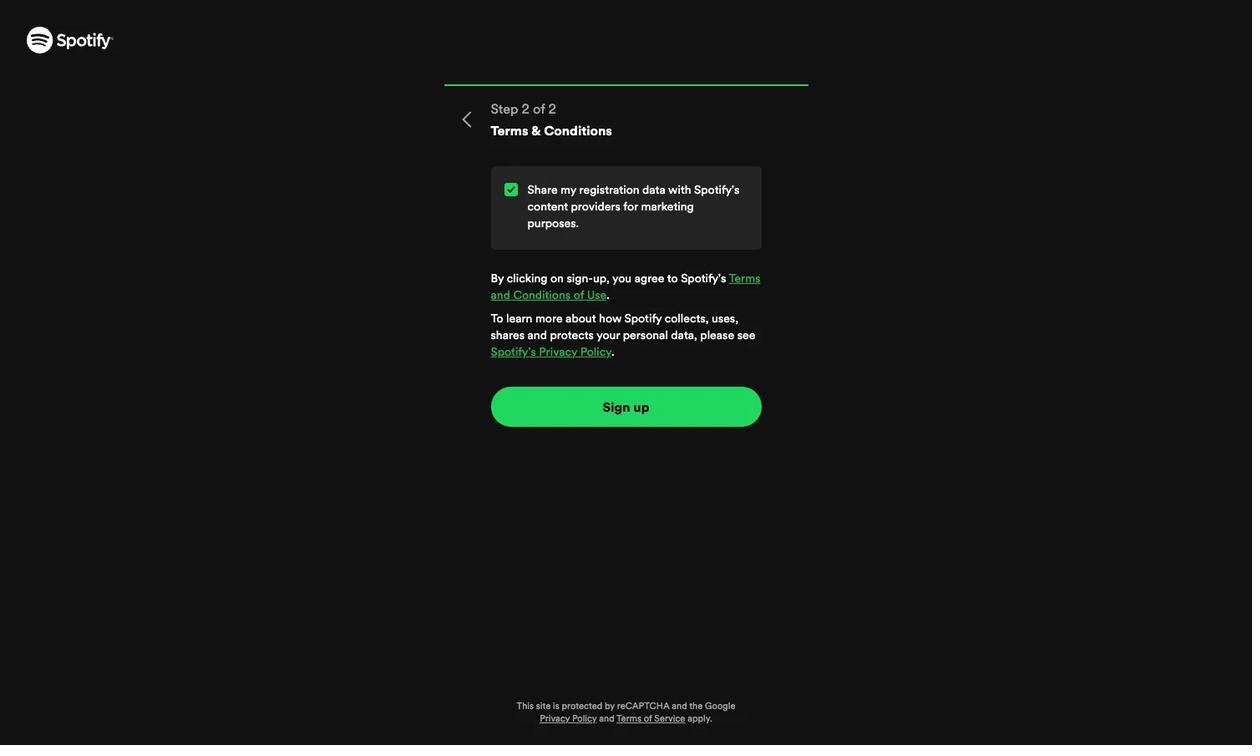 Task type: vqa. For each thing, say whether or not it's contained in the screenshot.
TERMS AND CONDITIONS OF USE
yes



Task type: locate. For each thing, give the bounding box(es) containing it.
0 vertical spatial terms
[[491, 121, 529, 140]]

spotify's down the learn
[[491, 343, 536, 360]]

content
[[528, 198, 568, 215]]

terms inside the step 2 of 2 terms & conditions
[[491, 121, 529, 140]]

protects
[[550, 327, 594, 343]]

policy down how
[[581, 343, 612, 360]]

1 vertical spatial privacy
[[540, 713, 570, 725]]

conditions inside the step 2 of 2 terms & conditions
[[544, 121, 612, 140]]

terms inside terms and conditions of use
[[729, 270, 761, 287]]

1 vertical spatial terms
[[729, 270, 761, 287]]

terms down step
[[491, 121, 529, 140]]

sign up button
[[491, 387, 762, 427]]

0 horizontal spatial 2
[[522, 99, 530, 118]]

spotify's right with
[[694, 181, 740, 198]]

policy inside this site is protected by recaptcha and the google privacy policy and terms of service apply.
[[572, 713, 597, 725]]

of inside this site is protected by recaptcha and the google privacy policy and terms of service apply.
[[644, 713, 652, 725]]

of up &
[[533, 99, 545, 118]]

google
[[705, 700, 736, 713]]

this
[[517, 700, 534, 713]]

data,
[[671, 327, 698, 343]]

uses,
[[712, 310, 739, 327]]

of inside the step 2 of 2 terms & conditions
[[533, 99, 545, 118]]

service
[[655, 713, 686, 725]]

2 vertical spatial spotify's
[[491, 343, 536, 360]]

policy
[[581, 343, 612, 360], [572, 713, 597, 725]]

2 horizontal spatial terms
[[729, 270, 761, 287]]

please
[[701, 327, 735, 343]]

apply.
[[688, 713, 713, 725]]

spotify's right to
[[681, 270, 727, 287]]

2 2 from the left
[[549, 99, 557, 118]]

spotify's
[[694, 181, 740, 198], [681, 270, 727, 287], [491, 343, 536, 360]]

2 horizontal spatial of
[[644, 713, 652, 725]]

to
[[667, 270, 678, 287]]

about
[[566, 310, 596, 327]]

providers
[[571, 198, 621, 215]]

step 2 of 2 terms & conditions
[[491, 99, 612, 140]]

privacy
[[539, 343, 578, 360], [540, 713, 570, 725]]

this site is protected by recaptcha and the google privacy policy and terms of service apply.
[[517, 700, 736, 725]]

0 vertical spatial conditions
[[544, 121, 612, 140]]

1 horizontal spatial of
[[574, 287, 584, 303]]

on
[[551, 270, 564, 287]]

terms and conditions of use link
[[491, 270, 761, 303]]

0 vertical spatial of
[[533, 99, 545, 118]]

terms
[[491, 121, 529, 140], [729, 270, 761, 287], [617, 713, 642, 725]]

0 vertical spatial spotify's
[[694, 181, 740, 198]]

clicking
[[507, 270, 548, 287]]

the
[[690, 700, 703, 713]]

1 horizontal spatial terms
[[617, 713, 642, 725]]

1 vertical spatial spotify's
[[681, 270, 727, 287]]

personal
[[623, 327, 668, 343]]

conditions right &
[[544, 121, 612, 140]]

conditions up more
[[513, 287, 571, 303]]

privacy policy link
[[540, 713, 597, 725]]

and
[[491, 287, 510, 303], [528, 327, 547, 343], [672, 700, 688, 713], [599, 713, 615, 725]]

more
[[536, 310, 563, 327]]

by
[[491, 270, 504, 287]]

how
[[599, 310, 622, 327]]

learn
[[506, 310, 533, 327]]

and right shares
[[528, 327, 547, 343]]

terms right by
[[617, 713, 642, 725]]

my
[[561, 181, 577, 198]]

privacy down more
[[539, 343, 578, 360]]

0 vertical spatial privacy
[[539, 343, 578, 360]]

with
[[669, 181, 692, 198]]

privacy inside the to learn more about how spotify collects, uses, shares and protects your personal data, please see spotify's privacy policy .
[[539, 343, 578, 360]]

2 vertical spatial of
[[644, 713, 652, 725]]

.
[[607, 287, 610, 303], [612, 343, 615, 360]]

sign up
[[603, 398, 650, 416]]

purposes.
[[528, 215, 579, 231]]

recaptcha
[[617, 700, 670, 713]]

of
[[533, 99, 545, 118], [574, 287, 584, 303], [644, 713, 652, 725]]

1 horizontal spatial .
[[612, 343, 615, 360]]

registration
[[580, 181, 640, 198]]

marketing
[[641, 198, 694, 215]]

0 horizontal spatial .
[[607, 287, 610, 303]]

to learn more about how spotify collects, uses, shares and protects your personal data, please see spotify's privacy policy .
[[491, 310, 756, 360]]

0 vertical spatial policy
[[581, 343, 612, 360]]

1 vertical spatial .
[[612, 343, 615, 360]]

of left the use
[[574, 287, 584, 303]]

share my registration data with spotify's content providers for marketing purposes.
[[528, 181, 740, 231]]

and up to
[[491, 287, 510, 303]]

privacy right "this"
[[540, 713, 570, 725]]

and right privacy policy link
[[599, 713, 615, 725]]

1 vertical spatial of
[[574, 287, 584, 303]]

up,
[[593, 270, 610, 287]]

1 vertical spatial conditions
[[513, 287, 571, 303]]

0 horizontal spatial of
[[533, 99, 545, 118]]

policy left by
[[572, 713, 597, 725]]

you
[[612, 270, 632, 287]]

2 vertical spatial terms
[[617, 713, 642, 725]]

0 horizontal spatial terms
[[491, 121, 529, 140]]

2
[[522, 99, 530, 118], [549, 99, 557, 118]]

1 vertical spatial policy
[[572, 713, 597, 725]]

1 horizontal spatial 2
[[549, 99, 557, 118]]

terms up uses,
[[729, 270, 761, 287]]

of left service
[[644, 713, 652, 725]]

and left the the
[[672, 700, 688, 713]]

by
[[605, 700, 615, 713]]

conditions
[[544, 121, 612, 140], [513, 287, 571, 303]]

&
[[532, 121, 541, 140]]



Task type: describe. For each thing, give the bounding box(es) containing it.
spotify
[[625, 310, 662, 327]]

spotify's privacy policy link
[[491, 343, 612, 360]]

use
[[587, 287, 607, 303]]

to
[[491, 310, 503, 327]]

collects,
[[665, 310, 709, 327]]

conditions inside terms and conditions of use
[[513, 287, 571, 303]]

data
[[643, 181, 666, 198]]

sign-
[[567, 270, 593, 287]]

sign
[[603, 398, 631, 416]]

spotify image
[[27, 27, 114, 53]]

see
[[738, 327, 756, 343]]

spotify's inside share my registration data with spotify's content providers for marketing purposes.
[[694, 181, 740, 198]]

and inside the to learn more about how spotify collects, uses, shares and protects your personal data, please see spotify's privacy policy .
[[528, 327, 547, 343]]

terms and conditions of use
[[491, 270, 761, 303]]

is
[[553, 700, 560, 713]]

share
[[528, 181, 558, 198]]

for
[[624, 198, 638, 215]]

terms of service link
[[617, 713, 686, 725]]

up
[[634, 398, 650, 416]]

agree
[[635, 270, 665, 287]]

and inside terms and conditions of use
[[491, 287, 510, 303]]

0 vertical spatial .
[[607, 287, 610, 303]]

privacy inside this site is protected by recaptcha and the google privacy policy and terms of service apply.
[[540, 713, 570, 725]]

terms inside this site is protected by recaptcha and the google privacy policy and terms of service apply.
[[617, 713, 642, 725]]

policy inside the to learn more about how spotify collects, uses, shares and protects your personal data, please see spotify's privacy policy .
[[581, 343, 612, 360]]

1 2 from the left
[[522, 99, 530, 118]]

step
[[491, 99, 519, 118]]

of inside terms and conditions of use
[[574, 287, 584, 303]]

protected
[[562, 700, 603, 713]]

. inside the to learn more about how spotify collects, uses, shares and protects your personal data, please see spotify's privacy policy .
[[612, 343, 615, 360]]

spotify's inside the to learn more about how spotify collects, uses, shares and protects your personal data, please see spotify's privacy policy .
[[491, 343, 536, 360]]

your
[[597, 327, 620, 343]]

site
[[536, 700, 551, 713]]

by clicking on sign-up, you agree to spotify's
[[491, 270, 729, 287]]

shares
[[491, 327, 525, 343]]



